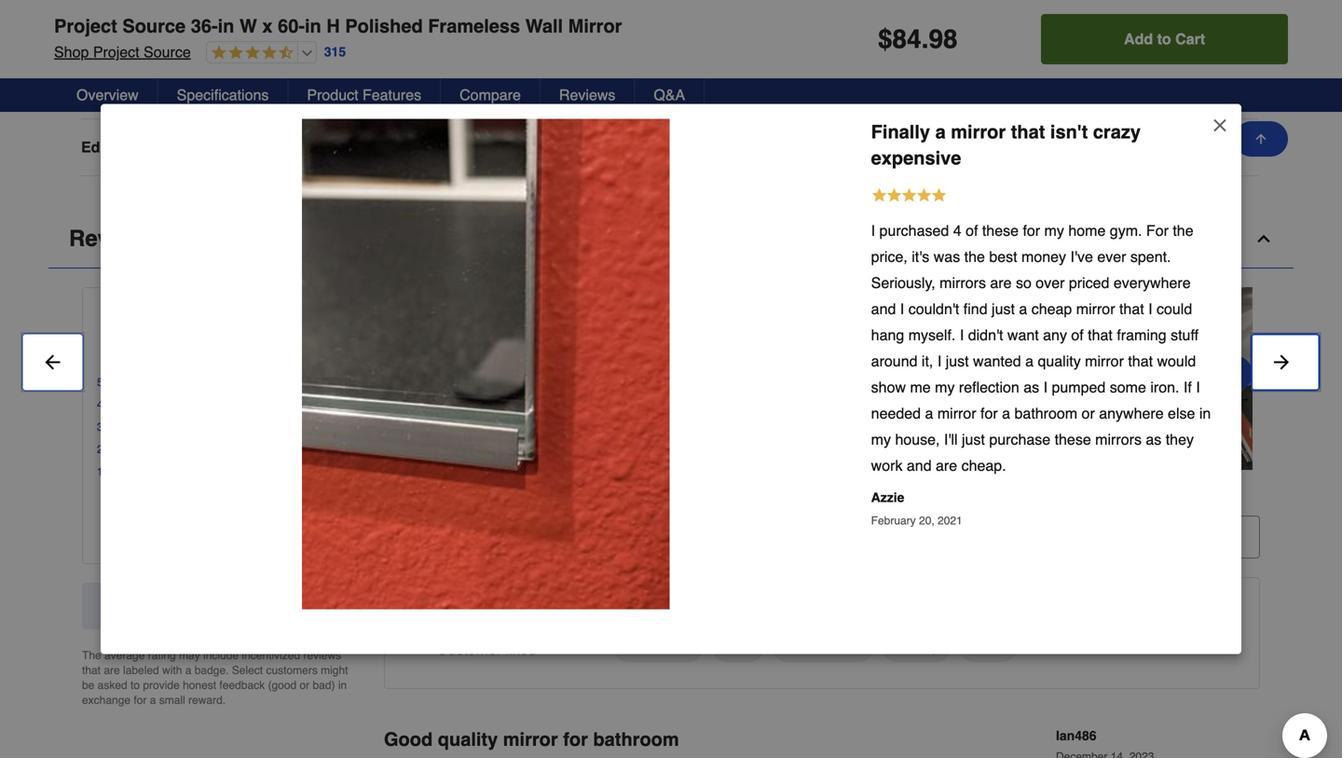 Task type: locate. For each thing, give the bounding box(es) containing it.
and up hang
[[872, 300, 896, 318]]

i
[[872, 222, 876, 239], [901, 300, 905, 318], [1149, 300, 1153, 318], [960, 326, 964, 344], [938, 352, 942, 370], [1044, 379, 1048, 396], [1197, 379, 1201, 396]]

1 horizontal spatial are
[[936, 457, 958, 474]]

and
[[872, 300, 896, 318], [907, 457, 932, 474]]

1 horizontal spatial 4
[[954, 222, 962, 239]]

the
[[82, 649, 101, 662]]

arrow right image
[[1271, 351, 1293, 373]]

0 vertical spatial source
[[122, 15, 186, 37]]

mirror
[[569, 15, 622, 37]]

polystyrene cell
[[1049, 81, 1203, 100]]

iron.
[[1151, 379, 1180, 396]]

1 horizontal spatial my
[[935, 379, 955, 396]]

a up expensive
[[936, 121, 946, 143]]

it's
[[912, 248, 930, 265]]

wanted
[[974, 352, 1022, 370]]

1 vertical spatial 4
[[97, 398, 103, 411]]

customer
[[413, 486, 483, 503], [404, 597, 473, 614], [437, 641, 502, 658]]

2 3% from the top
[[323, 443, 339, 456]]

0 vertical spatial and
[[872, 300, 896, 318]]

0 vertical spatial 5
[[310, 305, 321, 327]]

no frame cell down '$'
[[783, 81, 937, 100]]

the average rating may include incentivized reviews that are labeled with a badge. select customers might be asked to provide honest feedback (good or bad) in exchange for a small reward.
[[82, 649, 348, 707]]

labeled
[[123, 664, 159, 677]]

1 wall cell from the left
[[252, 24, 406, 43]]

1 horizontal spatial mirrors
[[1096, 431, 1142, 448]]

0 horizontal spatial 315
[[324, 44, 346, 59]]

1 horizontal spatial polished
[[345, 15, 423, 37]]

0 horizontal spatial 5
[[97, 376, 103, 389]]

that left 'framing'
[[1088, 326, 1113, 344]]

0 horizontal spatial or
[[300, 679, 310, 692]]

price,
[[872, 248, 908, 265]]

quality button
[[882, 630, 952, 662]]

315 up hide filters button
[[384, 486, 409, 503]]

project up frame
[[93, 43, 140, 61]]

3% for 2
[[323, 443, 339, 456]]

1 vertical spatial source
[[144, 43, 191, 61]]

as
[[1024, 379, 1040, 396], [1146, 431, 1162, 448]]

2 horizontal spatial no frame
[[783, 81, 845, 99]]

(good
[[268, 679, 297, 692]]

2 wall cell from the left
[[517, 24, 671, 43]]

mirrors up find
[[940, 274, 987, 291]]

0 vertical spatial to
[[1158, 30, 1172, 48]]

0 horizontal spatial polished
[[252, 138, 309, 156]]

cheap.
[[962, 457, 1007, 474]]

that left isn't at the right of page
[[1012, 121, 1046, 143]]

mirror up expensive
[[951, 121, 1006, 143]]

0 vertical spatial 315
[[324, 44, 346, 59]]

isn't
[[1051, 121, 1088, 143]]

edge
[[81, 138, 118, 156]]

in
[[218, 15, 234, 37], [305, 15, 321, 37], [1200, 405, 1212, 422], [338, 679, 347, 692]]

0 horizontal spatial reviews
[[69, 226, 159, 251]]

mirrors down anywhere
[[1096, 431, 1142, 448]]

me
[[911, 379, 931, 396]]

4 up 3
[[97, 398, 103, 411]]

my right me
[[935, 379, 955, 396]]

0 vertical spatial 3%
[[323, 420, 339, 434]]

i up price,
[[872, 222, 876, 239]]

no for 3rd no frame cell from the right
[[252, 81, 271, 99]]

no frame cell
[[252, 81, 406, 100], [517, 81, 671, 100], [783, 81, 937, 100]]

0 horizontal spatial the
[[965, 248, 986, 265]]

to inside the average rating may include incentivized reviews that are labeled with a badge. select customers might be asked to provide honest feedback (good or bad) in exchange for a small reward.
[[131, 679, 140, 692]]

in down 'might'
[[338, 679, 347, 692]]

to down labeled
[[131, 679, 140, 692]]

are left so
[[991, 274, 1012, 291]]

0 vertical spatial 4
[[954, 222, 962, 239]]

my up money
[[1045, 222, 1065, 239]]

filters
[[471, 528, 515, 545]]

the
[[1173, 222, 1194, 239], [965, 248, 986, 265]]

polished right h
[[345, 15, 423, 37]]

$ 84 . 98
[[878, 24, 958, 54]]

2 horizontal spatial no
[[783, 81, 802, 99]]

1 vertical spatial the
[[965, 248, 986, 265]]

1 frame from the left
[[275, 81, 313, 99]]

reviews
[[559, 86, 616, 104], [69, 226, 159, 251]]

expensive
[[872, 147, 962, 169]]

0 horizontal spatial wall cell
[[252, 24, 406, 43]]

0 horizontal spatial are
[[104, 664, 120, 677]]

these up best
[[983, 222, 1019, 239]]

1 vertical spatial 315
[[384, 486, 409, 503]]

2021
[[938, 514, 963, 527]]

315 down h
[[324, 44, 346, 59]]

purchased
[[880, 222, 950, 239]]

of right out
[[290, 305, 305, 327]]

1 3% from the top
[[323, 420, 339, 434]]

3 no frame from the left
[[783, 81, 845, 99]]

specifications
[[177, 86, 269, 104]]

3% up 5%
[[323, 443, 339, 456]]

reviews for the top reviews 'button'
[[559, 86, 616, 104]]

1 no from the left
[[252, 81, 271, 99]]

2 vertical spatial customer
[[437, 641, 502, 658]]

azzie
[[872, 490, 905, 505]]

0 horizontal spatial as
[[1024, 379, 1040, 396]]

3 frame from the left
[[806, 81, 845, 99]]

wall cell
[[252, 24, 406, 43], [517, 24, 671, 43]]

2 horizontal spatial my
[[1045, 222, 1065, 239]]

sentiment
[[478, 597, 550, 614]]

that down the
[[82, 664, 101, 677]]

1 vertical spatial quality
[[894, 637, 940, 655]]

polished cell
[[252, 138, 406, 157]]

no frame cell up beveled cell
[[517, 81, 671, 100]]

polished inside cell
[[252, 138, 309, 156]]

1 horizontal spatial no
[[517, 81, 537, 99]]

1 horizontal spatial to
[[1158, 30, 1172, 48]]

and down the house,
[[907, 457, 932, 474]]

honest
[[183, 679, 216, 692]]

1 horizontal spatial wall cell
[[517, 24, 671, 43]]

0 vertical spatial reviews
[[559, 86, 616, 104]]

1 horizontal spatial frame
[[541, 81, 579, 99]]

5 up 3
[[97, 376, 103, 389]]

10%
[[317, 398, 339, 411]]

to inside button
[[1158, 30, 1172, 48]]

mirror down priced
[[1077, 300, 1116, 318]]

out
[[258, 305, 284, 327]]

4 up was
[[954, 222, 962, 239]]

0 horizontal spatial no frame cell
[[252, 81, 406, 100]]

$
[[878, 24, 893, 54]]

home
[[1069, 222, 1106, 239]]

no frame for 1st no frame cell from the right
[[783, 81, 845, 99]]

2 horizontal spatial no frame cell
[[783, 81, 937, 100]]

out of 5
[[253, 305, 321, 327]]

framed cell
[[1049, 138, 1203, 157]]

3% down 10%
[[323, 420, 339, 434]]

0 vertical spatial type
[[81, 25, 115, 42]]

reviews down edge type
[[69, 226, 159, 251]]

just right find
[[992, 300, 1015, 318]]

1 horizontal spatial type
[[122, 138, 155, 156]]

in left w
[[218, 15, 234, 37]]

1 vertical spatial polished
[[252, 138, 309, 156]]

0 horizontal spatial of
[[290, 305, 305, 327]]

frame
[[275, 81, 313, 99], [541, 81, 579, 99], [806, 81, 845, 99]]

2 horizontal spatial frame
[[806, 81, 845, 99]]

shop project source
[[54, 43, 191, 61]]

chevron up image
[[1255, 229, 1274, 248]]

1 vertical spatial 3%
[[323, 443, 339, 456]]

1 horizontal spatial of
[[966, 222, 979, 239]]

2 vertical spatial quality
[[438, 729, 498, 750]]

reviews for the bottommost reviews 'button'
[[69, 226, 159, 251]]

1 vertical spatial project
[[93, 43, 140, 61]]

1 vertical spatial bathroom
[[594, 729, 680, 750]]

0 vertical spatial the
[[1173, 222, 1194, 239]]

exchange
[[82, 694, 131, 707]]

bad)
[[313, 679, 335, 692]]

badge.
[[195, 664, 229, 677]]

to right add
[[1158, 30, 1172, 48]]

may
[[179, 649, 200, 662]]

0 horizontal spatial 4
[[97, 398, 103, 411]]

1 horizontal spatial reviews
[[559, 86, 616, 104]]

3 no from the left
[[783, 81, 802, 99]]

add to cart button
[[1042, 14, 1289, 64]]

the right was
[[965, 248, 986, 265]]

my
[[1045, 222, 1065, 239], [935, 379, 955, 396], [872, 431, 891, 448]]

0 horizontal spatial no frame
[[252, 81, 313, 99]]

0 vertical spatial bathroom
[[1015, 405, 1078, 422]]

no frame
[[252, 81, 313, 99], [517, 81, 579, 99], [783, 81, 845, 99]]

no for 1st no frame cell from the right
[[783, 81, 802, 99]]

of right purchased
[[966, 222, 979, 239]]

1 horizontal spatial quality
[[894, 637, 940, 655]]

quality right good
[[438, 729, 498, 750]]

1 horizontal spatial these
[[1055, 431, 1092, 448]]

0 horizontal spatial and
[[872, 300, 896, 318]]

in right else
[[1200, 405, 1212, 422]]

the right for
[[1173, 222, 1194, 239]]

0 vertical spatial quality
[[1038, 352, 1081, 370]]

quality left price
[[894, 637, 940, 655]]

2 vertical spatial are
[[104, 664, 120, 677]]

1 vertical spatial these
[[1055, 431, 1092, 448]]

1 vertical spatial just
[[946, 352, 969, 370]]

cell
[[783, 24, 937, 43], [1049, 24, 1203, 43], [783, 138, 937, 157]]

they
[[1166, 431, 1195, 448]]

source
[[122, 15, 186, 37], [144, 43, 191, 61]]

customer up hide
[[413, 486, 483, 503]]

reviews button
[[541, 78, 635, 112], [48, 210, 1294, 268]]

of right any
[[1072, 326, 1084, 344]]

0 vertical spatial mirrors
[[940, 274, 987, 291]]

priced
[[1069, 274, 1110, 291]]

project up shop
[[54, 15, 117, 37]]

feedback
[[220, 679, 265, 692]]

liked
[[506, 641, 537, 658]]

a inside finally a mirror that isn't crazy expensive
[[936, 121, 946, 143]]

0 horizontal spatial my
[[872, 431, 891, 448]]

include
[[203, 649, 239, 662]]

2 no frame cell from the left
[[517, 81, 671, 100]]

source up "shop project source"
[[122, 15, 186, 37]]

2 vertical spatial just
[[962, 431, 986, 448]]

no frame cell up polished cell
[[252, 81, 406, 100]]

as right the reflection
[[1024, 379, 1040, 396]]

1 horizontal spatial no frame
[[517, 81, 579, 99]]

5 right out
[[310, 305, 321, 327]]

february
[[872, 514, 916, 527]]

reviews up beveled cell
[[559, 86, 616, 104]]

customer up "customer liked"
[[404, 597, 473, 614]]

just right 'it,'
[[946, 352, 969, 370]]

uploaded image image
[[302, 119, 670, 609], [392, 369, 574, 388], [584, 369, 767, 388], [776, 369, 959, 388], [968, 369, 1151, 388], [1160, 369, 1343, 388]]

that
[[1012, 121, 1046, 143], [1120, 300, 1145, 318], [1088, 326, 1113, 344], [1129, 352, 1154, 370], [82, 664, 101, 677]]

1 horizontal spatial 315
[[384, 486, 409, 503]]

1 vertical spatial as
[[1146, 431, 1162, 448]]

just right i'll
[[962, 431, 986, 448]]

2 no from the left
[[517, 81, 537, 99]]

0 horizontal spatial quality
[[438, 729, 498, 750]]

that down 'framing'
[[1129, 352, 1154, 370]]

0 vertical spatial my
[[1045, 222, 1065, 239]]

type up "shop project source"
[[81, 25, 115, 42]]

quality inside button
[[894, 637, 940, 655]]

315 for 315 customer review s
[[384, 486, 409, 503]]

3
[[97, 420, 103, 434]]

0 horizontal spatial these
[[983, 222, 1019, 239]]

1 no frame from the left
[[252, 81, 313, 99]]

98
[[929, 24, 958, 54]]

any
[[1044, 326, 1068, 344]]

0 vertical spatial are
[[991, 274, 1012, 291]]

0 horizontal spatial frame
[[275, 81, 313, 99]]

customer down customer sentiment
[[437, 641, 502, 658]]

a
[[936, 121, 946, 143], [1020, 300, 1028, 318], [1026, 352, 1034, 370], [926, 405, 934, 422], [1003, 405, 1011, 422], [185, 664, 192, 677], [150, 694, 156, 707]]

source up material
[[144, 43, 191, 61]]

1 vertical spatial 5
[[97, 376, 103, 389]]

are down i'll
[[936, 457, 958, 474]]

around
[[872, 352, 918, 370]]

customer liked
[[437, 641, 537, 658]]

1 vertical spatial are
[[936, 457, 958, 474]]

my up "work"
[[872, 431, 891, 448]]

i right 'it,'
[[938, 352, 942, 370]]

0 vertical spatial or
[[1082, 405, 1096, 422]]

reflection
[[959, 379, 1020, 396]]

these
[[983, 222, 1019, 239], [1055, 431, 1092, 448]]

are up asked
[[104, 664, 120, 677]]

i left 'didn't'
[[960, 326, 964, 344]]

0 horizontal spatial no
[[252, 81, 271, 99]]

0 vertical spatial just
[[992, 300, 1015, 318]]

purchase
[[990, 431, 1051, 448]]

edge type
[[81, 138, 155, 156]]

1 horizontal spatial bathroom
[[1015, 405, 1078, 422]]

was
[[934, 248, 961, 265]]

i right if
[[1197, 379, 1201, 396]]

type right edge on the top of page
[[122, 138, 155, 156]]

3% for 3
[[323, 420, 339, 434]]

these down pumped
[[1055, 431, 1092, 448]]

1 horizontal spatial the
[[1173, 222, 1194, 239]]

that inside finally a mirror that isn't crazy expensive
[[1012, 121, 1046, 143]]

4 inside 'i purchased 4 of these for my home gym. for the price, it's was the best money i've ever spent. seriously, mirrors are so over priced everywhere and i couldn't find just a cheap mirror that i could hang myself. i didn't want any of that framing stuff around it, i just wanted a quality mirror that would show me my reflection as i pumped some iron. if i needed a mirror for a bathroom or anywhere else in my house, i'll just purchase these mirrors as they work and are cheap.'
[[954, 222, 962, 239]]

or left bad)
[[300, 679, 310, 692]]

to
[[1158, 30, 1172, 48], [131, 679, 140, 692]]

1 vertical spatial type
[[122, 138, 155, 156]]

as left they
[[1146, 431, 1162, 448]]

mirror
[[951, 121, 1006, 143], [1077, 300, 1116, 318], [1086, 352, 1125, 370], [938, 405, 977, 422], [503, 729, 558, 750]]

that up 'framing'
[[1120, 300, 1145, 318]]

specifications button
[[158, 78, 289, 112]]

type
[[81, 25, 115, 42], [122, 138, 155, 156]]

project
[[54, 15, 117, 37], [93, 43, 140, 61]]

1 horizontal spatial or
[[1082, 405, 1096, 422]]

1 vertical spatial reviews
[[69, 226, 159, 251]]

compare
[[460, 86, 521, 104]]

in left h
[[305, 15, 321, 37]]

2 no frame from the left
[[517, 81, 579, 99]]

quality down any
[[1038, 352, 1081, 370]]

thickness button
[[613, 630, 705, 662]]

2 horizontal spatial quality
[[1038, 352, 1081, 370]]

polished down product
[[252, 138, 309, 156]]

good
[[384, 729, 433, 750]]

are
[[991, 274, 1012, 291], [936, 457, 958, 474], [104, 664, 120, 677]]

filter image
[[415, 530, 430, 544]]

1 vertical spatial customer
[[404, 597, 473, 614]]

i left could
[[1149, 300, 1153, 318]]

0 horizontal spatial to
[[131, 679, 140, 692]]

or down pumped
[[1082, 405, 1096, 422]]

0 vertical spatial customer
[[413, 486, 483, 503]]

1 horizontal spatial no frame cell
[[517, 81, 671, 100]]

1 vertical spatial my
[[935, 379, 955, 396]]

0 horizontal spatial type
[[81, 25, 115, 42]]



Task type: vqa. For each thing, say whether or not it's contained in the screenshot.
Reviews BUTTON
yes



Task type: describe. For each thing, give the bounding box(es) containing it.
didn't
[[969, 326, 1004, 344]]

0 vertical spatial as
[[1024, 379, 1040, 396]]

in inside 'i purchased 4 of these for my home gym. for the price, it's was the best money i've ever spent. seriously, mirrors are so over priced everywhere and i couldn't find just a cheap mirror that i could hang myself. i didn't want any of that framing stuff around it, i just wanted a quality mirror that would show me my reflection as i pumped some iron. if i needed a mirror for a bathroom or anywhere else in my house, i'll just purchase these mirrors as they work and are cheap.'
[[1200, 405, 1212, 422]]

20,
[[919, 514, 935, 527]]

79%
[[317, 376, 339, 389]]

finally a mirror that isn't crazy expensive
[[872, 121, 1141, 169]]

0 vertical spatial project
[[54, 15, 117, 37]]

polystyrene
[[1049, 81, 1127, 99]]

crazy
[[1094, 121, 1141, 143]]

2 horizontal spatial are
[[991, 274, 1012, 291]]

s
[[538, 486, 547, 503]]

4.5 stars image
[[207, 45, 294, 62]]

gym.
[[1110, 222, 1143, 239]]

with
[[162, 664, 182, 677]]

are inside the average rating may include incentivized reviews that are labeled with a badge. select customers might be asked to provide honest feedback (good or bad) in exchange for a small reward.
[[104, 664, 120, 677]]

product features button
[[289, 78, 441, 112]]

overview button
[[58, 78, 158, 112]]

needed
[[872, 405, 921, 422]]

asked
[[98, 679, 127, 692]]

1 horizontal spatial 5
[[310, 305, 321, 327]]

2 vertical spatial my
[[872, 431, 891, 448]]

i've
[[1071, 248, 1094, 265]]

0 vertical spatial polished
[[345, 15, 423, 37]]

a down may
[[185, 664, 192, 677]]

bathroom inside 'i purchased 4 of these for my home gym. for the price, it's was the best money i've ever spent. seriously, mirrors are so over priced everywhere and i couldn't find just a cheap mirror that i could hang myself. i didn't want any of that framing stuff around it, i just wanted a quality mirror that would show me my reflection as i pumped some iron. if i needed a mirror for a bathroom or anywhere else in my house, i'll just purchase these mirrors as they work and are cheap.'
[[1015, 405, 1078, 422]]

no frame for 3rd no frame cell from the right
[[252, 81, 313, 99]]

some
[[1110, 379, 1147, 396]]

i left pumped
[[1044, 379, 1048, 396]]

else
[[1168, 405, 1196, 422]]

0 horizontal spatial bathroom
[[594, 729, 680, 750]]

work
[[872, 457, 903, 474]]

mirror up i'll
[[938, 405, 977, 422]]

couldn't
[[909, 300, 960, 318]]

would
[[1158, 352, 1197, 370]]

seriously,
[[872, 274, 936, 291]]

60-
[[278, 15, 305, 37]]

i'll
[[945, 431, 958, 448]]

select
[[232, 664, 263, 677]]

frame material
[[81, 81, 186, 99]]

315 for 315
[[324, 44, 346, 59]]

azzie february 20, 2021
[[872, 490, 963, 527]]

beveled
[[517, 138, 571, 156]]

1 vertical spatial mirrors
[[1096, 431, 1142, 448]]

a up purchase
[[1003, 405, 1011, 422]]

overview
[[76, 86, 139, 104]]

average
[[104, 649, 145, 662]]

1
[[97, 465, 103, 478]]

or inside the average rating may include incentivized reviews that are labeled with a badge. select customers might be asked to provide honest feedback (good or bad) in exchange for a small reward.
[[300, 679, 310, 692]]

customers
[[266, 664, 318, 677]]

arrow up image
[[1254, 131, 1269, 146]]

hide
[[434, 528, 466, 545]]

mirror up some
[[1086, 352, 1125, 370]]

thickness
[[625, 637, 692, 655]]

ian486
[[1057, 728, 1097, 743]]

arrow left image
[[41, 351, 64, 373]]

customer sentiment
[[404, 597, 550, 614]]

could
[[1157, 300, 1193, 318]]

1 horizontal spatial and
[[907, 457, 932, 474]]

finally
[[872, 121, 931, 143]]

wall for first wall cell
[[252, 25, 280, 42]]

customer for customer liked
[[437, 641, 502, 658]]

reward.
[[188, 694, 226, 707]]

satisfaction button
[[773, 630, 874, 662]]

no frame for 2nd no frame cell from the left
[[517, 81, 579, 99]]

wall for first wall cell from right
[[517, 25, 546, 42]]

w
[[240, 15, 257, 37]]

for
[[1147, 222, 1169, 239]]

1 no frame cell from the left
[[252, 81, 406, 100]]

for inside the average rating may include incentivized reviews that are labeled with a badge. select customers might be asked to provide honest feedback (good or bad) in exchange for a small reward.
[[134, 694, 147, 707]]

315 customer review s
[[384, 486, 547, 503]]

a down provide
[[150, 694, 156, 707]]

i down seriously,
[[901, 300, 905, 318]]

might
[[321, 664, 348, 677]]

q&a
[[654, 86, 686, 104]]

84
[[893, 24, 922, 54]]

in inside the average rating may include incentivized reviews that are labeled with a badge. select customers might be asked to provide honest feedback (good or bad) in exchange for a small reward.
[[338, 679, 347, 692]]

if
[[1184, 379, 1193, 396]]

1 vertical spatial reviews button
[[48, 210, 1294, 268]]

3 no frame cell from the left
[[783, 81, 937, 100]]

satisfaction
[[785, 637, 862, 655]]

money
[[1022, 248, 1067, 265]]

everywhere
[[1114, 274, 1191, 291]]

provide
[[143, 679, 180, 692]]

so
[[1016, 274, 1032, 291]]

find
[[964, 300, 988, 318]]

or inside 'i purchased 4 of these for my home gym. for the price, it's was the best money i've ever spent. seriously, mirrors are so over priced everywhere and i couldn't find just a cheap mirror that i could hang myself. i didn't want any of that framing stuff around it, i just wanted a quality mirror that would show me my reflection as i pumped some iron. if i needed a mirror for a bathroom or anywhere else in my house, i'll just purchase these mirrors as they work and are cheap.'
[[1082, 405, 1096, 422]]

show
[[872, 379, 906, 396]]

myself.
[[909, 326, 956, 344]]

review
[[487, 486, 538, 503]]

0 vertical spatial reviews button
[[541, 78, 635, 112]]

customer for customer sentiment
[[404, 597, 473, 614]]

close image
[[1211, 116, 1230, 135]]

ever
[[1098, 248, 1127, 265]]

2 frame from the left
[[541, 81, 579, 99]]

a down me
[[926, 405, 934, 422]]

be
[[82, 679, 95, 692]]

that inside the average rating may include incentivized reviews that are labeled with a badge. select customers might be asked to provide honest feedback (good or bad) in exchange for a small reward.
[[82, 664, 101, 677]]

cell for wall
[[783, 24, 937, 43]]

rating
[[148, 649, 176, 662]]

cheap
[[1032, 300, 1073, 318]]

material
[[130, 81, 186, 99]]

this
[[241, 597, 264, 614]]

features
[[363, 86, 422, 104]]

0 horizontal spatial mirrors
[[940, 274, 987, 291]]

no for 2nd no frame cell from the left
[[517, 81, 537, 99]]

.
[[922, 24, 929, 54]]

a up want
[[1020, 300, 1028, 318]]

quality inside 'i purchased 4 of these for my home gym. for the price, it's was the best money i've ever spent. seriously, mirrors are so over priced everywhere and i couldn't find just a cheap mirror that i could hang myself. i didn't want any of that framing stuff around it, i just wanted a quality mirror that would show me my reflection as i pumped some iron. if i needed a mirror for a bathroom or anywhere else in my house, i'll just purchase these mirrors as they work and are cheap.'
[[1038, 352, 1081, 370]]

incentivized
[[242, 649, 300, 662]]

house,
[[896, 431, 940, 448]]

recommend
[[152, 597, 237, 614]]

x
[[262, 15, 273, 37]]

2 horizontal spatial of
[[1072, 326, 1084, 344]]

hang
[[872, 326, 905, 344]]

hide filters
[[434, 528, 515, 545]]

mirror down liked
[[503, 729, 558, 750]]

beveled cell
[[517, 138, 671, 157]]

want
[[1008, 326, 1039, 344]]

q&a button
[[635, 78, 705, 112]]

project source 36-in w x 60-in h polished frameless wall mirror
[[54, 15, 622, 37]]

price button
[[960, 630, 1018, 662]]

arrow right image
[[1228, 362, 1243, 385]]

cell for beveled
[[783, 138, 937, 157]]

h
[[327, 15, 340, 37]]

good quality mirror for bathroom
[[384, 729, 680, 750]]

a down want
[[1026, 352, 1034, 370]]

frameless
[[428, 15, 521, 37]]

0 vertical spatial these
[[983, 222, 1019, 239]]

1 horizontal spatial as
[[1146, 431, 1162, 448]]

recommend this product
[[152, 597, 318, 614]]

mirror inside finally a mirror that isn't crazy expensive
[[951, 121, 1006, 143]]

over
[[1036, 274, 1065, 291]]



